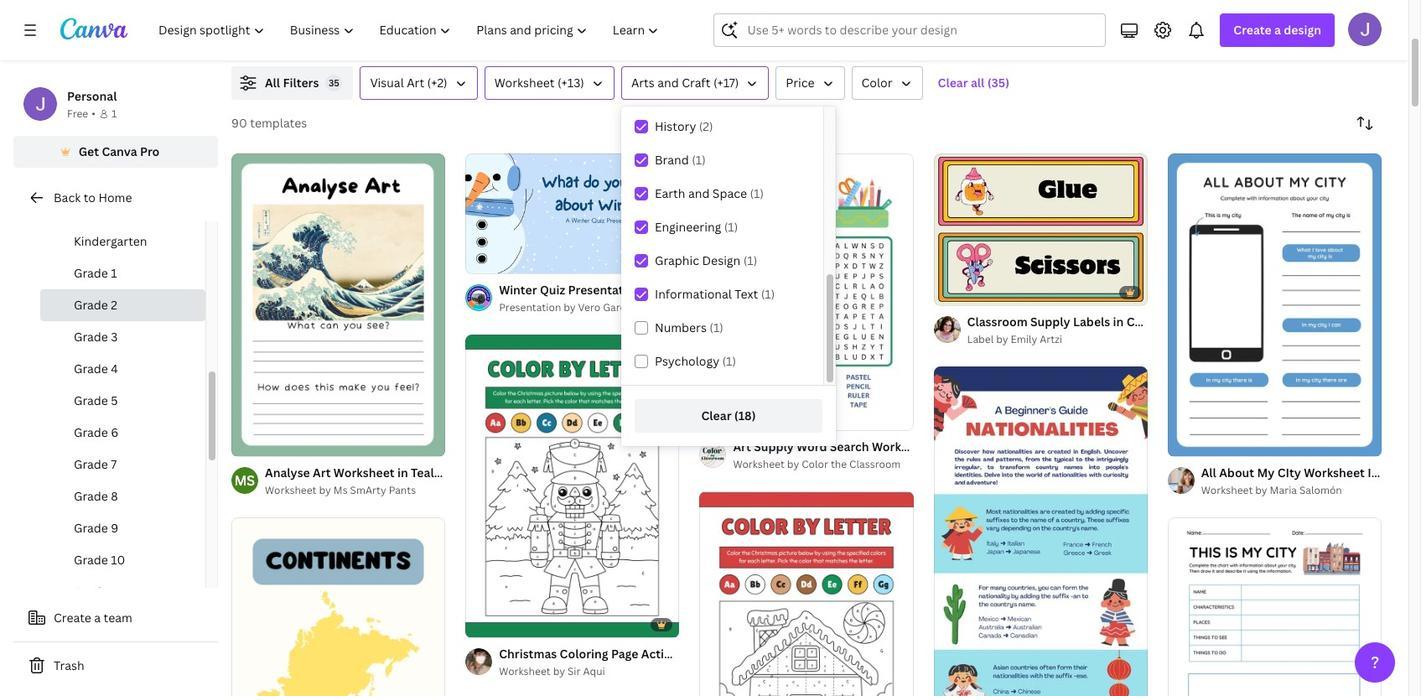 Task type: locate. For each thing, give the bounding box(es) containing it.
create
[[1234, 22, 1272, 38], [54, 610, 91, 626]]

2 vertical spatial in
[[397, 465, 408, 481]]

1 horizontal spatial color
[[862, 75, 893, 91]]

art
[[407, 75, 424, 91], [313, 465, 331, 481]]

1 horizontal spatial 2
[[262, 436, 267, 449]]

grade left 10
[[74, 552, 108, 568]]

grade 7
[[74, 456, 117, 472]]

0 horizontal spatial white
[[658, 282, 691, 298]]

style inside winter quiz presentation in white and blue illustrative style presentation by vero garcía
[[812, 282, 841, 298]]

get canva pro button
[[13, 136, 218, 168]]

1 vertical spatial style
[[1211, 314, 1240, 330]]

create for create a team
[[54, 610, 91, 626]]

(1) right brand
[[692, 152, 706, 168]]

1 for analyse
[[243, 436, 248, 449]]

0 horizontal spatial clear
[[702, 408, 732, 424]]

0 horizontal spatial 2
[[111, 297, 117, 313]]

in down graphic
[[644, 282, 655, 298]]

0 vertical spatial color
[[862, 75, 893, 91]]

7 grade from the top
[[74, 456, 108, 472]]

create for create a design
[[1234, 22, 1272, 38]]

2 horizontal spatial of
[[953, 285, 962, 298]]

2 up analyse
[[262, 436, 267, 449]]

0 vertical spatial create
[[1234, 22, 1272, 38]]

space
[[713, 185, 747, 201]]

(18)
[[735, 408, 756, 424]]

ms smarty pants image
[[231, 467, 258, 494]]

a for design
[[1275, 22, 1281, 38]]

all left filters
[[265, 75, 280, 91]]

1 horizontal spatial classroom
[[967, 314, 1028, 330]]

white inside winter quiz presentation in white and blue illustrative style presentation by vero garcía
[[658, 282, 691, 298]]

in
[[644, 282, 655, 298], [1113, 314, 1124, 330], [397, 465, 408, 481]]

style inside analyse art worksheet in teal blue basic style worksheet by ms smarty pants
[[499, 465, 528, 481]]

by down my
[[1256, 483, 1268, 497]]

style right basic
[[499, 465, 528, 481]]

0 horizontal spatial art
[[313, 465, 331, 481]]

by inside winter quiz presentation in white and blue illustrative style presentation by vero garcía
[[564, 300, 576, 314]]

informational
[[655, 286, 732, 302]]

1 vertical spatial all
[[1202, 465, 1217, 481]]

and right arts
[[658, 75, 679, 91]]

2 vertical spatial style
[[499, 465, 528, 481]]

blue
[[718, 282, 744, 298], [437, 465, 463, 481]]

by left the
[[787, 457, 799, 472]]

11 grade from the top
[[74, 584, 108, 600]]

1 horizontal spatial all
[[1202, 465, 1217, 481]]

by right label
[[996, 332, 1008, 347]]

1 horizontal spatial create
[[1234, 22, 1272, 38]]

blue inside winter quiz presentation in white and blue illustrative style presentation by vero garcía
[[718, 282, 744, 298]]

grade down grade 3
[[74, 361, 108, 377]]

0 horizontal spatial blue
[[437, 465, 463, 481]]

grade 10
[[74, 552, 125, 568]]

classroom up label
[[967, 314, 1028, 330]]

0 vertical spatial classroom
[[967, 314, 1028, 330]]

4 up label
[[964, 285, 970, 298]]

a inside dropdown button
[[1275, 22, 1281, 38]]

worksheet left (+13) at the left of the page
[[495, 75, 555, 91]]

grade for grade 9
[[74, 520, 108, 536]]

2 up 3 in the top left of the page
[[111, 297, 117, 313]]

style
[[812, 282, 841, 298], [1211, 314, 1240, 330], [499, 465, 528, 481]]

worksheet left the sir
[[499, 664, 551, 678]]

art inside analyse art worksheet in teal blue basic style worksheet by ms smarty pants
[[313, 465, 331, 481]]

5 grade from the top
[[74, 392, 108, 408]]

3 grade from the top
[[74, 329, 108, 345]]

all for all about my city worksheet in white a worksheet by maria salomón
[[1202, 465, 1217, 481]]

0 vertical spatial art
[[407, 75, 424, 91]]

labels
[[1073, 314, 1111, 330]]

a left design
[[1275, 22, 1281, 38]]

worksheet down the about
[[1202, 483, 1253, 497]]

grade left 9
[[74, 520, 108, 536]]

1 vertical spatial create
[[54, 610, 91, 626]]

pre-school link
[[40, 194, 205, 226]]

in up pants
[[397, 465, 408, 481]]

2
[[111, 297, 117, 313], [262, 436, 267, 449]]

a left "team"
[[94, 610, 101, 626]]

color right price button
[[862, 75, 893, 91]]

top level navigation element
[[148, 13, 674, 47]]

0 horizontal spatial color
[[802, 457, 829, 472]]

0 vertical spatial in
[[644, 282, 655, 298]]

my
[[1257, 465, 1275, 481]]

0 horizontal spatial in
[[397, 465, 408, 481]]

templates
[[250, 115, 307, 131]]

in for teal
[[397, 465, 408, 481]]

a
[[1275, 22, 1281, 38], [94, 610, 101, 626]]

style right the retro
[[1211, 314, 1240, 330]]

create left design
[[1234, 22, 1272, 38]]

grade 3 link
[[40, 321, 205, 353]]

in inside winter quiz presentation in white and blue illustrative style presentation by vero garcía
[[644, 282, 655, 298]]

4 grade from the top
[[74, 361, 108, 377]]

grade 6 link
[[40, 417, 205, 449]]

create down grade 11
[[54, 610, 91, 626]]

presentation up garcía
[[568, 282, 642, 298]]

1 vertical spatial color
[[802, 457, 829, 472]]

2 vertical spatial of
[[250, 436, 260, 449]]

9 grade from the top
[[74, 520, 108, 536]]

(+17)
[[714, 75, 739, 91]]

supply
[[1031, 314, 1071, 330]]

grade for grade 1
[[74, 265, 108, 281]]

earth and space (1)
[[655, 185, 764, 201]]

create a design button
[[1220, 13, 1335, 47]]

garcía
[[603, 300, 634, 314]]

0 horizontal spatial classroom
[[850, 457, 901, 472]]

filters
[[283, 75, 319, 91]]

0 vertical spatial clear
[[938, 75, 968, 91]]

color left the
[[802, 457, 829, 472]]

engineering
[[655, 219, 721, 235]]

grade left 6
[[74, 424, 108, 440]]

grade left 3 in the top left of the page
[[74, 329, 108, 345]]

1 for winter
[[477, 253, 482, 266]]

Search search field
[[748, 14, 1096, 46]]

pants
[[389, 483, 416, 497]]

label
[[967, 332, 994, 347]]

winter quiz presentation in white and blue illustrative style image
[[466, 153, 680, 274]]

by left ms
[[319, 483, 331, 497]]

6 grade from the top
[[74, 424, 108, 440]]

all about my city worksheet in white and blue simple style image
[[1168, 154, 1382, 456]]

grade 8
[[74, 488, 118, 504]]

1 horizontal spatial white
[[1382, 465, 1415, 481]]

1 horizontal spatial art
[[407, 75, 424, 91]]

5
[[111, 392, 118, 408]]

1 vertical spatial a
[[94, 610, 101, 626]]

0 vertical spatial style
[[812, 282, 841, 298]]

35
[[329, 76, 340, 89]]

0 horizontal spatial presentation
[[499, 300, 561, 314]]

classroom supply labels in colorful retro  style image
[[934, 154, 1148, 305]]

grade up grade 2
[[74, 265, 108, 281]]

by left vero
[[564, 300, 576, 314]]

aqui
[[583, 664, 605, 678]]

0 vertical spatial and
[[658, 75, 679, 91]]

grade for grade 7
[[74, 456, 108, 472]]

all for all filters
[[265, 75, 280, 91]]

and right earth
[[688, 185, 710, 201]]

grade inside "link"
[[74, 520, 108, 536]]

style right illustrative
[[812, 282, 841, 298]]

presentation down winter
[[499, 300, 561, 314]]

maria
[[1270, 483, 1297, 497]]

0 horizontal spatial a
[[94, 610, 101, 626]]

emily
[[1011, 332, 1038, 347]]

clear left the (18)
[[702, 408, 732, 424]]

grade for grade 11
[[74, 584, 108, 600]]

white left 'a' on the right
[[1382, 465, 1415, 481]]

a
[[1418, 465, 1421, 481]]

grade up create a team
[[74, 584, 108, 600]]

0 vertical spatial all
[[265, 75, 280, 91]]

grade left 5
[[74, 392, 108, 408]]

art left (+2)
[[407, 75, 424, 91]]

of
[[484, 253, 494, 266], [953, 285, 962, 298], [250, 436, 260, 449]]

0 vertical spatial presentation
[[568, 282, 642, 298]]

white
[[658, 282, 691, 298], [1382, 465, 1415, 481]]

by inside classroom supply labels in colorful retro  style label by emily artzi
[[996, 332, 1008, 347]]

1 grade from the top
[[74, 265, 108, 281]]

1 vertical spatial art
[[313, 465, 331, 481]]

analyse
[[265, 465, 310, 481]]

1
[[111, 107, 117, 121], [477, 253, 482, 266], [111, 265, 117, 281], [946, 285, 951, 298], [243, 436, 248, 449]]

salomón
[[1300, 483, 1342, 497]]

0 vertical spatial of
[[484, 253, 494, 266]]

create inside button
[[54, 610, 91, 626]]

grade 4 link
[[40, 353, 205, 385]]

in right labels
[[1113, 314, 1124, 330]]

nationalities infographic in white blue cute fun style image
[[934, 367, 1148, 696]]

10
[[111, 552, 125, 568]]

1 horizontal spatial a
[[1275, 22, 1281, 38]]

grade 10 link
[[40, 544, 205, 576]]

2 grade from the top
[[74, 297, 108, 313]]

blue down design
[[718, 282, 744, 298]]

clear
[[938, 75, 968, 91], [702, 408, 732, 424]]

analyse art worksheet in teal blue basic style image
[[231, 154, 445, 456]]

4 up 5
[[111, 361, 118, 377]]

white down graphic
[[658, 282, 691, 298]]

grade for grade 10
[[74, 552, 108, 568]]

earth
[[655, 185, 686, 201]]

back
[[54, 190, 81, 205]]

classroom inside "link"
[[850, 457, 901, 472]]

art right analyse
[[313, 465, 331, 481]]

worksheet down the (18)
[[733, 457, 785, 472]]

(+13)
[[558, 75, 584, 91]]

a inside button
[[94, 610, 101, 626]]

all left the about
[[1202, 465, 1217, 481]]

1 vertical spatial presentation
[[499, 300, 561, 314]]

in inside classroom supply labels in colorful retro  style label by emily artzi
[[1113, 314, 1124, 330]]

(35)
[[988, 75, 1010, 91]]

1 of 2
[[243, 436, 267, 449]]

classroom right the
[[850, 457, 901, 472]]

quiz
[[540, 282, 565, 298]]

1 vertical spatial in
[[1113, 314, 1124, 330]]

graphic design (1)
[[655, 252, 758, 268]]

0 vertical spatial blue
[[718, 282, 744, 298]]

all inside all about my city worksheet in white a worksheet by maria salomón
[[1202, 465, 1217, 481]]

team
[[104, 610, 132, 626]]

classroom supply labels in colorful retro  style label by emily artzi
[[967, 314, 1240, 347]]

1 horizontal spatial of
[[484, 253, 494, 266]]

design
[[702, 252, 741, 268]]

continents world asia document in yellow blue white illustrative style image
[[231, 518, 445, 696]]

grade left 7
[[74, 456, 108, 472]]

None search field
[[714, 13, 1106, 47]]

back to home link
[[13, 181, 218, 215]]

color inside "link"
[[802, 457, 829, 472]]

create inside dropdown button
[[1234, 22, 1272, 38]]

get
[[79, 143, 99, 159]]

0 horizontal spatial create
[[54, 610, 91, 626]]

home
[[98, 190, 132, 205]]

0 vertical spatial white
[[658, 282, 691, 298]]

and inside button
[[658, 75, 679, 91]]

0 horizontal spatial style
[[499, 465, 528, 481]]

worksheet (+13)
[[495, 75, 584, 91]]

1 for classroom
[[946, 285, 951, 298]]

worksheet inside button
[[495, 75, 555, 91]]

a for team
[[94, 610, 101, 626]]

1 vertical spatial classroom
[[850, 457, 901, 472]]

1 vertical spatial white
[[1382, 465, 1415, 481]]

grade for grade 4
[[74, 361, 108, 377]]

by inside analyse art worksheet in teal blue basic style worksheet by ms smarty pants
[[319, 483, 331, 497]]

blue right teal
[[437, 465, 463, 481]]

2 horizontal spatial in
[[1113, 314, 1124, 330]]

numbers
[[655, 320, 707, 335]]

9
[[111, 520, 119, 536]]

grade down grade 1 on the left top
[[74, 297, 108, 313]]

personal
[[67, 88, 117, 104]]

90 templates
[[231, 115, 307, 131]]

0 vertical spatial 4
[[964, 285, 970, 298]]

ms
[[334, 483, 348, 497]]

1 horizontal spatial style
[[812, 282, 841, 298]]

1 horizontal spatial blue
[[718, 282, 744, 298]]

10 grade from the top
[[74, 552, 108, 568]]

0 vertical spatial a
[[1275, 22, 1281, 38]]

Sort by button
[[1349, 107, 1382, 140]]

1 vertical spatial clear
[[702, 408, 732, 424]]

1 vertical spatial and
[[688, 185, 710, 201]]

clear left all
[[938, 75, 968, 91]]

0 horizontal spatial of
[[250, 436, 260, 449]]

canva
[[102, 143, 137, 159]]

1 horizontal spatial in
[[644, 282, 655, 298]]

create a team
[[54, 610, 132, 626]]

1 horizontal spatial clear
[[938, 75, 968, 91]]

in inside analyse art worksheet in teal blue basic style worksheet by ms smarty pants
[[397, 465, 408, 481]]

grade left '8' at the bottom
[[74, 488, 108, 504]]

and down graphic design (1)
[[694, 282, 716, 298]]

1 vertical spatial blue
[[437, 465, 463, 481]]

worksheet down analyse
[[265, 483, 317, 497]]

grade 1
[[74, 265, 117, 281]]

art inside button
[[407, 75, 424, 91]]

1 vertical spatial 4
[[111, 361, 118, 377]]

0 horizontal spatial all
[[265, 75, 280, 91]]

8 grade from the top
[[74, 488, 108, 504]]

in for colorful
[[1113, 314, 1124, 330]]

1 vertical spatial of
[[953, 285, 962, 298]]

2 vertical spatial and
[[694, 282, 716, 298]]

1 of 20 link
[[466, 153, 680, 274]]

1 vertical spatial 2
[[262, 436, 267, 449]]

color button
[[852, 66, 923, 100]]

2 horizontal spatial style
[[1211, 314, 1240, 330]]



Task type: vqa. For each thing, say whether or not it's contained in the screenshot.


Task type: describe. For each thing, give the bounding box(es) containing it.
grade 9 link
[[40, 512, 205, 544]]

and inside winter quiz presentation in white and blue illustrative style presentation by vero garcía
[[694, 282, 716, 298]]

grade for grade 6
[[74, 424, 108, 440]]

teal
[[411, 465, 434, 481]]

visual art (+2)
[[370, 75, 448, 91]]

blue inside analyse art worksheet in teal blue basic style worksheet by ms smarty pants
[[437, 465, 463, 481]]

0 horizontal spatial 4
[[111, 361, 118, 377]]

worksheet up salomón
[[1304, 465, 1365, 481]]

1 of 4
[[946, 285, 970, 298]]

1 of 4 link
[[934, 153, 1148, 305]]

create a team button
[[13, 601, 218, 635]]

(1) right psychology
[[723, 353, 736, 369]]

90
[[231, 115, 247, 131]]

of for winter quiz presentation in white and blue illustrative style
[[484, 253, 494, 266]]

psychology (1)
[[655, 353, 736, 369]]

grade 7 link
[[40, 449, 205, 481]]

trash
[[54, 657, 84, 673]]

worksheet (+13) button
[[484, 66, 615, 100]]

and for space
[[688, 185, 710, 201]]

arts and craft (+17) button
[[621, 66, 769, 100]]

visual
[[370, 75, 404, 91]]

clear all (35)
[[938, 75, 1010, 91]]

by left the sir
[[553, 664, 565, 678]]

of for classroom supply labels in colorful retro  style
[[953, 285, 962, 298]]

school
[[97, 201, 135, 217]]

(1) right design
[[744, 252, 758, 268]]

craft
[[682, 75, 711, 91]]

numbers (1)
[[655, 320, 724, 335]]

worksheet by ms smarty pants link
[[265, 482, 445, 499]]

worksheet by maria salomón link
[[1202, 482, 1382, 499]]

history
[[655, 118, 696, 134]]

to
[[84, 190, 96, 205]]

(1) down informational text (1)
[[710, 320, 724, 335]]

11
[[111, 584, 123, 600]]

worksheet by sir aqui
[[499, 664, 605, 678]]

(1) down space
[[724, 219, 738, 235]]

worksheet by sir aqui link
[[499, 663, 680, 680]]

in
[[1368, 465, 1379, 481]]

analyse art worksheet in teal blue basic style worksheet by ms smarty pants
[[265, 465, 528, 497]]

worksheet by color the classroom link
[[733, 457, 914, 473]]

8
[[111, 488, 118, 504]]

grade for grade 8
[[74, 488, 108, 504]]

and for craft
[[658, 75, 679, 91]]

psychology
[[655, 353, 720, 369]]

2 inside 1 of 2 link
[[262, 436, 267, 449]]

1 horizontal spatial 4
[[964, 285, 970, 298]]

winter quiz presentation in white and blue illustrative style link
[[499, 281, 841, 299]]

christmas coloring page activity worksheet in green and white festive and lined style image
[[466, 335, 680, 637]]

all about my city worksheet in white a link
[[1202, 464, 1421, 482]]

city
[[1278, 465, 1301, 481]]

text
[[735, 286, 758, 302]]

grade 1 link
[[40, 257, 205, 289]]

7
[[111, 456, 117, 472]]

analyse art worksheet in teal blue basic style link
[[265, 464, 528, 482]]

color inside button
[[862, 75, 893, 91]]

label by emily artzi link
[[967, 331, 1148, 348]]

clear all (35) button
[[930, 66, 1018, 100]]

grade for grade 2
[[74, 297, 108, 313]]

get canva pro
[[79, 143, 160, 159]]

informational text (1)
[[655, 286, 775, 302]]

clear (18)
[[702, 408, 756, 424]]

grade for grade 3
[[74, 329, 108, 345]]

style inside classroom supply labels in colorful retro  style label by emily artzi
[[1211, 314, 1240, 330]]

artzi
[[1040, 332, 1063, 347]]

grade 11 link
[[40, 576, 205, 608]]

(1) right text
[[761, 286, 775, 302]]

create a design
[[1234, 22, 1322, 38]]

grade 4
[[74, 361, 118, 377]]

winter
[[499, 282, 537, 298]]

jacob simon image
[[1349, 13, 1382, 46]]

in for white
[[644, 282, 655, 298]]

all
[[971, 75, 985, 91]]

1 horizontal spatial presentation
[[568, 282, 642, 298]]

by inside all about my city worksheet in white a worksheet by maria salomón
[[1256, 483, 1268, 497]]

by inside "link"
[[787, 457, 799, 472]]

pro
[[140, 143, 160, 159]]

art for visual
[[407, 75, 424, 91]]

design
[[1284, 22, 1322, 38]]

0 vertical spatial 2
[[111, 297, 117, 313]]

grade 9
[[74, 520, 119, 536]]

1 of 2 link
[[231, 153, 445, 456]]

(1) right space
[[750, 185, 764, 201]]

ms smarty pants element
[[231, 467, 258, 494]]

•
[[92, 107, 96, 121]]

ms link
[[231, 467, 258, 494]]

graphic
[[655, 252, 699, 268]]

clear for clear all (35)
[[938, 75, 968, 91]]

this is my city writing worksheet in colorful minimalist style image
[[1168, 518, 1382, 696]]

worksheet up smarty on the left
[[334, 465, 395, 481]]

price button
[[776, 66, 845, 100]]

art supply word search worksheet in red green illustrated style image
[[700, 153, 914, 431]]

back to home
[[54, 190, 132, 205]]

art for analyse
[[313, 465, 331, 481]]

history (2)
[[655, 118, 713, 134]]

christmas coloring page activity worksheet in red and white festive and lined style image
[[700, 492, 914, 696]]

kindergarten
[[74, 233, 147, 249]]

pre-
[[74, 201, 97, 217]]

grade 5
[[74, 392, 118, 408]]

illustrative
[[747, 282, 809, 298]]

retro
[[1176, 314, 1208, 330]]

clear for clear (18)
[[702, 408, 732, 424]]

grade for grade 5
[[74, 392, 108, 408]]

free •
[[67, 107, 96, 121]]

worksheet inside "link"
[[733, 457, 785, 472]]

worksheet by color the classroom
[[733, 457, 901, 472]]

6
[[111, 424, 119, 440]]

of for analyse art worksheet in teal blue basic style
[[250, 436, 260, 449]]

classroom inside classroom supply labels in colorful retro  style label by emily artzi
[[967, 314, 1028, 330]]

colorful
[[1127, 314, 1174, 330]]

grade 5 link
[[40, 385, 205, 417]]

visual art (+2) button
[[360, 66, 478, 100]]

1 of 20
[[477, 253, 508, 266]]

basic
[[466, 465, 496, 481]]

grade 8 link
[[40, 481, 205, 512]]

all filters
[[265, 75, 319, 91]]

35 filter options selected element
[[326, 75, 343, 91]]

grade 11
[[74, 584, 123, 600]]

grade 6
[[74, 424, 119, 440]]

white inside all about my city worksheet in white a worksheet by maria salomón
[[1382, 465, 1415, 481]]

arts
[[631, 75, 655, 91]]

arts and craft (+17)
[[631, 75, 739, 91]]

sir
[[568, 664, 581, 678]]



